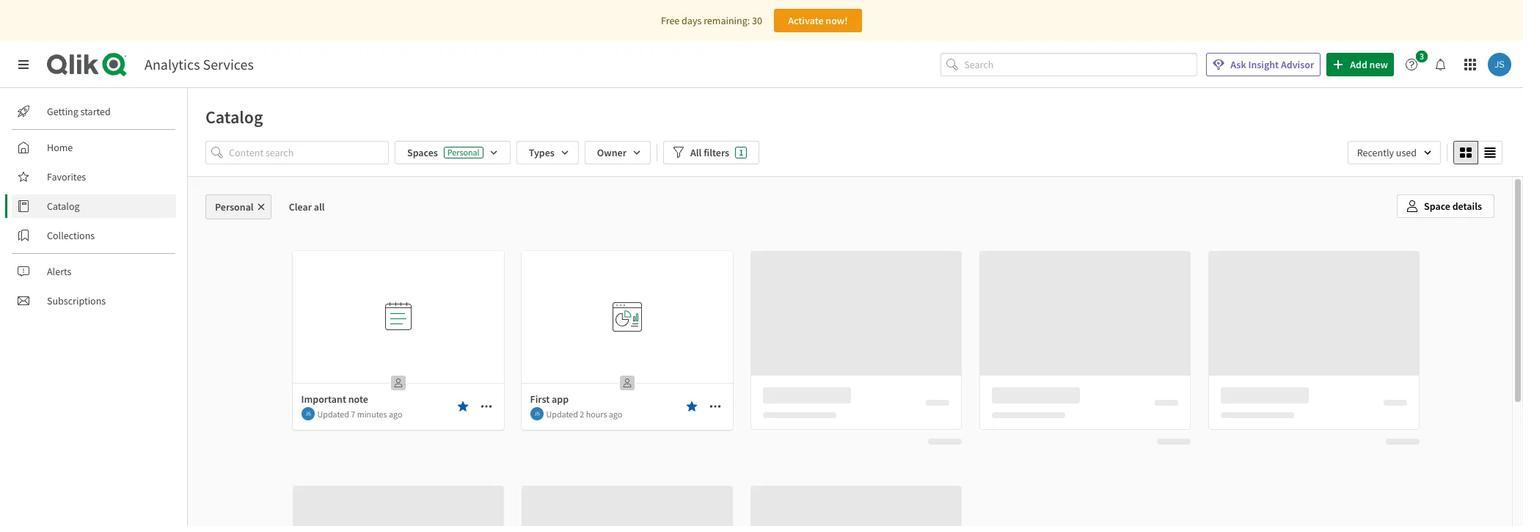 Task type: vqa. For each thing, say whether or not it's contained in the screenshot.
Datasets
no



Task type: locate. For each thing, give the bounding box(es) containing it.
more actions image
[[709, 401, 721, 412]]

spaces
[[407, 146, 438, 159]]

started
[[80, 105, 111, 118]]

subscriptions link
[[12, 289, 176, 313]]

0 vertical spatial personal
[[448, 147, 480, 158]]

3
[[1420, 51, 1425, 62]]

collections link
[[12, 224, 176, 247]]

important note
[[301, 393, 368, 406]]

0 horizontal spatial jacob simon image
[[301, 407, 314, 421]]

jacob simon element
[[301, 407, 314, 421], [530, 407, 543, 421]]

updated down important note
[[317, 408, 349, 419]]

getting
[[47, 105, 78, 118]]

jacob simon image for important note
[[301, 407, 314, 421]]

1 personal element from the left
[[386, 371, 410, 395]]

1 horizontal spatial updated
[[546, 408, 578, 419]]

types button
[[516, 141, 579, 164]]

2 personal element from the left
[[615, 371, 639, 395]]

ago right hours
[[609, 408, 623, 419]]

analytics services element
[[145, 55, 254, 73]]

1 updated from the left
[[317, 408, 349, 419]]

jacob simon image down first
[[530, 407, 543, 421]]

updated 7 minutes ago
[[317, 408, 403, 419]]

types
[[529, 146, 555, 159]]

remaining:
[[704, 14, 750, 27]]

ago
[[389, 408, 403, 419], [609, 408, 623, 419]]

2 jacob simon image from the left
[[530, 407, 543, 421]]

0 horizontal spatial ago
[[389, 408, 403, 419]]

1 horizontal spatial ago
[[609, 408, 623, 419]]

home link
[[12, 136, 176, 159]]

activate
[[788, 14, 824, 27]]

home
[[47, 141, 73, 154]]

space details button
[[1397, 194, 1495, 218]]

2 updated from the left
[[546, 408, 578, 419]]

add
[[1351, 58, 1368, 71]]

personal left "clear"
[[215, 200, 254, 214]]

Recently used field
[[1348, 141, 1441, 164]]

1 vertical spatial personal
[[215, 200, 254, 214]]

1 horizontal spatial jacob simon element
[[530, 407, 543, 421]]

0 horizontal spatial personal element
[[386, 371, 410, 395]]

Search text field
[[965, 53, 1198, 77]]

2 jacob simon element from the left
[[530, 407, 543, 421]]

0 horizontal spatial personal
[[215, 200, 254, 214]]

all
[[691, 146, 702, 159]]

jacob simon image
[[301, 407, 314, 421], [530, 407, 543, 421]]

free days remaining: 30
[[661, 14, 763, 27]]

3 button
[[1400, 51, 1433, 76]]

ago for first app
[[609, 408, 623, 419]]

note
[[348, 393, 368, 406]]

days
[[682, 14, 702, 27]]

0 horizontal spatial jacob simon element
[[301, 407, 314, 421]]

1 ago from the left
[[389, 408, 403, 419]]

favorites
[[47, 170, 86, 183]]

7
[[351, 408, 355, 419]]

1 horizontal spatial personal
[[448, 147, 480, 158]]

updated down app
[[546, 408, 578, 419]]

1
[[739, 147, 744, 158]]

catalog
[[206, 106, 263, 128], [47, 200, 80, 213]]

jacob simon element for first
[[530, 407, 543, 421]]

remove from favorites image
[[457, 401, 469, 412]]

updated
[[317, 408, 349, 419], [546, 408, 578, 419]]

jacob simon image down important
[[301, 407, 314, 421]]

ago right minutes
[[389, 408, 403, 419]]

activate now!
[[788, 14, 848, 27]]

2 ago from the left
[[609, 408, 623, 419]]

1 horizontal spatial personal element
[[615, 371, 639, 395]]

personal element up minutes
[[386, 371, 410, 395]]

updated for note
[[317, 408, 349, 419]]

new
[[1370, 58, 1389, 71]]

1 horizontal spatial jacob simon image
[[530, 407, 543, 421]]

all filters
[[691, 146, 730, 159]]

personal element
[[386, 371, 410, 395], [615, 371, 639, 395]]

updated for app
[[546, 408, 578, 419]]

personal element up updated 2 hours ago
[[615, 371, 639, 395]]

now!
[[826, 14, 848, 27]]

1 horizontal spatial catalog
[[206, 106, 263, 128]]

ask
[[1231, 58, 1247, 71]]

0 horizontal spatial updated
[[317, 408, 349, 419]]

alerts
[[47, 265, 72, 278]]

jacob simon element down first
[[530, 407, 543, 421]]

personal element for first app
[[615, 371, 639, 395]]

remove from favorites image
[[686, 401, 698, 412]]

space details
[[1425, 200, 1483, 213]]

jacob simon element down important
[[301, 407, 314, 421]]

personal
[[448, 147, 480, 158], [215, 200, 254, 214]]

Content search text field
[[229, 141, 389, 164]]

personal right spaces
[[448, 147, 480, 158]]

1 jacob simon image from the left
[[301, 407, 314, 421]]

1 jacob simon element from the left
[[301, 407, 314, 421]]

0 horizontal spatial catalog
[[47, 200, 80, 213]]

clear all button
[[277, 194, 337, 219]]

catalog down favorites
[[47, 200, 80, 213]]

filters region
[[188, 138, 1524, 176]]

owner
[[597, 146, 627, 159]]

catalog down services
[[206, 106, 263, 128]]

collections
[[47, 229, 95, 242]]

ask insight advisor
[[1231, 58, 1315, 71]]

1 vertical spatial catalog
[[47, 200, 80, 213]]

clear
[[289, 200, 312, 214]]



Task type: describe. For each thing, give the bounding box(es) containing it.
catalog link
[[12, 194, 176, 218]]

ask insight advisor button
[[1207, 53, 1321, 76]]

important
[[301, 393, 346, 406]]

clear all
[[289, 200, 325, 214]]

advisor
[[1281, 58, 1315, 71]]

subscriptions
[[47, 294, 106, 308]]

analytics
[[145, 55, 200, 73]]

2
[[580, 408, 584, 419]]

details
[[1453, 200, 1483, 213]]

ago for important note
[[389, 408, 403, 419]]

first
[[530, 393, 550, 406]]

jacob simon image
[[1488, 53, 1512, 76]]

insight
[[1249, 58, 1279, 71]]

owner button
[[585, 141, 651, 164]]

0 vertical spatial catalog
[[206, 106, 263, 128]]

add new
[[1351, 58, 1389, 71]]

first app
[[530, 393, 569, 406]]

favorites link
[[12, 165, 176, 189]]

catalog inside the navigation pane element
[[47, 200, 80, 213]]

app
[[552, 393, 569, 406]]

used
[[1397, 146, 1417, 159]]

minutes
[[357, 408, 387, 419]]

filters
[[704, 146, 730, 159]]

jacob simon image for first app
[[530, 407, 543, 421]]

personal inside filters "region"
[[448, 147, 480, 158]]

activate now! link
[[774, 9, 862, 32]]

personal element for important note
[[386, 371, 410, 395]]

alerts link
[[12, 260, 176, 283]]

switch view group
[[1454, 141, 1503, 164]]

close sidebar menu image
[[18, 59, 29, 70]]

hours
[[586, 408, 607, 419]]

getting started
[[47, 105, 111, 118]]

getting started link
[[12, 100, 176, 123]]

add new button
[[1327, 53, 1395, 76]]

jacob simon element for important
[[301, 407, 314, 421]]

analytics services
[[145, 55, 254, 73]]

navigation pane element
[[0, 94, 187, 319]]

updated 2 hours ago
[[546, 408, 623, 419]]

free
[[661, 14, 680, 27]]

recently
[[1358, 146, 1395, 159]]

personal button
[[206, 194, 271, 219]]

all
[[314, 200, 325, 214]]

personal inside button
[[215, 200, 254, 214]]

more actions image
[[480, 401, 492, 412]]

30
[[752, 14, 763, 27]]

space
[[1425, 200, 1451, 213]]

services
[[203, 55, 254, 73]]

searchbar element
[[941, 53, 1198, 77]]

recently used
[[1358, 146, 1417, 159]]



